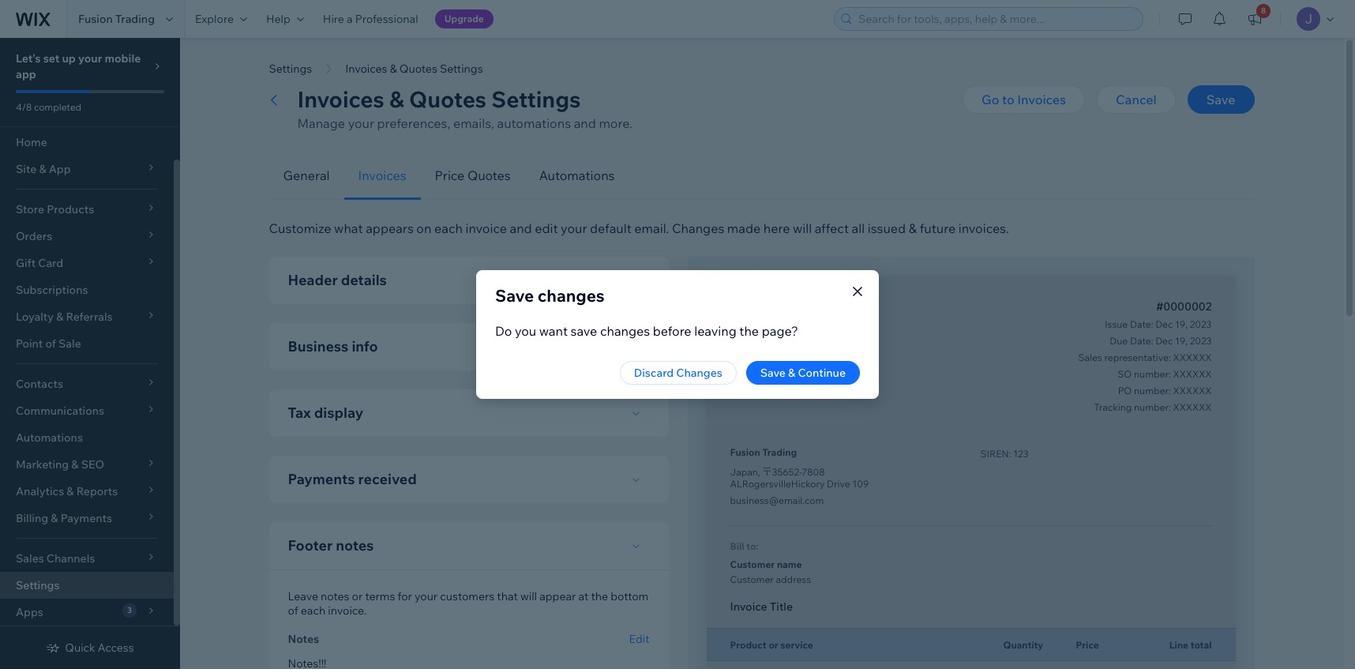Task type: describe. For each thing, give the bounding box(es) containing it.
point of sale
[[16, 336, 81, 351]]

leaving
[[694, 323, 737, 339]]

3 xxxxxx from the top
[[1173, 385, 1212, 397]]

siren: 123
[[981, 448, 1029, 460]]

1 vertical spatial and
[[510, 220, 532, 236]]

footer notes
[[288, 536, 374, 554]]

business@email.com
[[730, 494, 824, 506]]

due
[[1110, 335, 1128, 347]]

invoices & quotes settings manage your preferences, emails, automations and more.
[[297, 85, 633, 131]]

product
[[730, 639, 767, 650]]

1 vertical spatial or
[[769, 639, 779, 650]]

invoice title
[[730, 600, 793, 614]]

save for save
[[1207, 92, 1236, 107]]

1 customer from the top
[[730, 558, 775, 570]]

page?
[[762, 323, 798, 339]]

terms
[[365, 589, 395, 603]]

upgrade button
[[435, 9, 494, 28]]

want
[[539, 323, 568, 339]]

bottom
[[611, 589, 649, 603]]

line
[[1170, 639, 1189, 650]]

2 19, from the top
[[1175, 335, 1188, 347]]

explore
[[195, 12, 234, 26]]

& for save & continue
[[788, 366, 796, 380]]

invoices inside button
[[1018, 92, 1066, 107]]

8 button
[[1238, 0, 1272, 38]]

so
[[1118, 368, 1132, 380]]

customize what appears on each invoice and edit your default email. changes made here will affect all issued & future invoices.
[[269, 220, 1009, 236]]

0 vertical spatial changes
[[672, 220, 725, 236]]

received
[[358, 470, 417, 488]]

to:
[[747, 540, 759, 552]]

7808
[[802, 466, 825, 478]]

display
[[314, 404, 363, 422]]

1 date: from the top
[[1130, 318, 1154, 330]]

fusion for fusion trading japan, 〒35652-7808 alrogersvillehickory drive 109 business@email.com
[[730, 446, 760, 458]]

settings inside invoices & quotes settings manage your preferences, emails, automations and more.
[[492, 85, 581, 113]]

leave notes or terms for your customers that will appear at the bottom of each invoice.
[[288, 589, 649, 618]]

cancel
[[1116, 92, 1157, 107]]

& for invoices & quotes settings
[[390, 62, 397, 76]]

quotes inside button
[[468, 167, 511, 183]]

1 horizontal spatial will
[[793, 220, 812, 236]]

tax
[[288, 404, 311, 422]]

& left future
[[909, 220, 917, 236]]

example
[[736, 273, 779, 283]]

point of sale link
[[0, 330, 174, 357]]

professional
[[355, 12, 418, 26]]

save & continue
[[760, 366, 846, 380]]

general button
[[269, 152, 344, 200]]

preferences,
[[377, 115, 450, 131]]

trading for fusion trading
[[115, 12, 155, 26]]

appear
[[540, 589, 576, 603]]

quick
[[65, 641, 95, 655]]

invoice
[[730, 600, 767, 614]]

fusion trading japan, 〒35652-7808 alrogersvillehickory drive 109 business@email.com
[[730, 446, 869, 506]]

2 dec from the top
[[1156, 335, 1173, 347]]

your inside let's set up your mobile app
[[78, 51, 102, 66]]

business info
[[288, 337, 378, 355]]

1 2023 from the top
[[1190, 318, 1212, 330]]

each inside leave notes or terms for your customers that will appear at the bottom of each invoice.
[[301, 603, 326, 618]]

address
[[776, 573, 811, 585]]

1 xxxxxx from the top
[[1173, 351, 1212, 363]]

title
[[770, 600, 793, 614]]

save for save changes
[[495, 285, 534, 306]]

to
[[1002, 92, 1015, 107]]

footer
[[288, 536, 333, 554]]

4 xxxxxx from the top
[[1173, 401, 1212, 413]]

do you want save changes before leaving the page?
[[495, 323, 798, 339]]

let's set up your mobile app
[[16, 51, 141, 81]]

sales
[[1079, 351, 1102, 363]]

details
[[341, 271, 387, 289]]

quotes for invoices & quotes settings manage your preferences, emails, automations and more.
[[409, 85, 487, 113]]

2 2023 from the top
[[1190, 335, 1212, 347]]

settings inside sidebar element
[[16, 578, 60, 592]]

set
[[43, 51, 60, 66]]

app
[[16, 67, 36, 81]]

bill to: customer name customer address
[[730, 540, 811, 585]]

customize
[[269, 220, 331, 236]]

automations link
[[0, 424, 174, 451]]

you
[[515, 323, 537, 339]]

the inside leave notes or terms for your customers that will appear at the bottom of each invoice.
[[591, 589, 608, 603]]

up
[[62, 51, 76, 66]]

help
[[266, 12, 291, 26]]

invoices & quotes settings
[[345, 62, 483, 76]]

home
[[16, 135, 47, 149]]

let's
[[16, 51, 41, 66]]

quantity
[[1004, 639, 1044, 650]]

for
[[398, 589, 412, 603]]

discard changes
[[634, 366, 723, 380]]

price for price
[[1076, 639, 1099, 650]]

settings link
[[0, 572, 174, 599]]

name
[[777, 558, 802, 570]]

#0000002 issue date: dec 19, 2023 due date: dec 19, 2023 sales representative: xxxxxx so number: xxxxxx po number: xxxxxx tracking number: xxxxxx
[[1079, 299, 1212, 413]]

affect
[[815, 220, 849, 236]]

upgrade
[[444, 13, 484, 24]]

of inside leave notes or terms for your customers that will appear at the bottom of each invoice.
[[288, 603, 298, 618]]

invoices button
[[344, 152, 421, 200]]

notes for leave
[[321, 589, 349, 603]]

0 vertical spatial changes
[[538, 285, 605, 306]]

1 19, from the top
[[1175, 318, 1188, 330]]

will inside leave notes or terms for your customers that will appear at the bottom of each invoice.
[[520, 589, 537, 603]]

home link
[[0, 129, 174, 156]]

your inside leave notes or terms for your customers that will appear at the bottom of each invoice.
[[415, 589, 438, 603]]

2 number: from the top
[[1134, 385, 1171, 397]]

more.
[[599, 115, 633, 131]]

subscriptions
[[16, 283, 88, 297]]

issued
[[868, 220, 906, 236]]

continue
[[798, 366, 846, 380]]

quick access
[[65, 641, 134, 655]]



Task type: locate. For each thing, give the bounding box(es) containing it.
will right that
[[520, 589, 537, 603]]

save for save & continue
[[760, 366, 786, 380]]

& down professional on the top
[[390, 62, 397, 76]]

date: up representative:
[[1130, 335, 1154, 347]]

1 horizontal spatial or
[[769, 639, 779, 650]]

0 horizontal spatial and
[[510, 220, 532, 236]]

0 horizontal spatial price
[[435, 167, 465, 183]]

future
[[920, 220, 956, 236]]

point
[[16, 336, 43, 351]]

each up notes
[[301, 603, 326, 618]]

0 vertical spatial 19,
[[1175, 318, 1188, 330]]

1 vertical spatial 19,
[[1175, 335, 1188, 347]]

0 vertical spatial and
[[574, 115, 596, 131]]

4/8
[[16, 101, 32, 113]]

number:
[[1134, 368, 1171, 380], [1134, 385, 1171, 397], [1134, 401, 1171, 413]]

price inside button
[[435, 167, 465, 183]]

1 horizontal spatial each
[[434, 220, 463, 236]]

the left page?
[[740, 323, 759, 339]]

dec
[[1156, 318, 1173, 330], [1156, 335, 1173, 347]]

quick access button
[[46, 641, 134, 655]]

1 vertical spatial changes
[[676, 366, 723, 380]]

hire a professional
[[323, 12, 418, 26]]

fusion up japan,
[[730, 446, 760, 458]]

your right the for at the bottom
[[415, 589, 438, 603]]

Search for tools, apps, help & more... field
[[854, 8, 1138, 30]]

0 vertical spatial 2023
[[1190, 318, 1212, 330]]

settings inside "button"
[[440, 62, 483, 76]]

a
[[347, 12, 353, 26]]

1 vertical spatial date:
[[1130, 335, 1154, 347]]

1 dec from the top
[[1156, 318, 1173, 330]]

1 vertical spatial quotes
[[409, 85, 487, 113]]

your inside invoices & quotes settings manage your preferences, emails, automations and more.
[[348, 115, 374, 131]]

1 horizontal spatial and
[[574, 115, 596, 131]]

header details
[[288, 271, 387, 289]]

1 horizontal spatial the
[[740, 323, 759, 339]]

discard changes button
[[620, 361, 737, 385]]

save
[[1207, 92, 1236, 107], [495, 285, 534, 306], [760, 366, 786, 380]]

customer
[[730, 558, 775, 570], [730, 573, 774, 585]]

1 vertical spatial number:
[[1134, 385, 1171, 397]]

mobile
[[105, 51, 141, 66]]

0 vertical spatial automations
[[539, 167, 615, 183]]

bill
[[730, 540, 744, 552]]

2 horizontal spatial save
[[1207, 92, 1236, 107]]

1 horizontal spatial price
[[1076, 639, 1099, 650]]

hire a professional link
[[313, 0, 428, 38]]

1 vertical spatial automations
[[16, 430, 83, 445]]

that
[[497, 589, 518, 603]]

tab list
[[269, 152, 1255, 200]]

of left sale
[[45, 336, 56, 351]]

4/8 completed
[[16, 101, 81, 113]]

notes
[[288, 632, 319, 646]]

price right quantity
[[1076, 639, 1099, 650]]

2 vertical spatial number:
[[1134, 401, 1171, 413]]

1 vertical spatial price
[[1076, 639, 1099, 650]]

settings inside button
[[269, 62, 312, 76]]

general
[[283, 167, 330, 183]]

1 vertical spatial 2023
[[1190, 335, 1212, 347]]

go to invoices button
[[963, 85, 1085, 114]]

or left terms
[[352, 589, 363, 603]]

2 date: from the top
[[1130, 335, 1154, 347]]

0 vertical spatial of
[[45, 336, 56, 351]]

automations inside automations button
[[539, 167, 615, 183]]

number: right 'tracking'
[[1134, 401, 1171, 413]]

0 vertical spatial date:
[[1130, 318, 1154, 330]]

1 horizontal spatial of
[[288, 603, 298, 618]]

3 number: from the top
[[1134, 401, 1171, 413]]

1 number: from the top
[[1134, 368, 1171, 380]]

automations
[[539, 167, 615, 183], [16, 430, 83, 445]]

your right edit
[[561, 220, 587, 236]]

hire
[[323, 12, 344, 26]]

invoices & quotes settings button
[[337, 57, 491, 81]]

emails,
[[453, 115, 494, 131]]

alrogersvillehickory
[[730, 478, 825, 490]]

1 horizontal spatial fusion
[[730, 446, 760, 458]]

of up notes
[[288, 603, 298, 618]]

quotes
[[400, 62, 437, 76], [409, 85, 487, 113], [468, 167, 511, 183]]

0 horizontal spatial of
[[45, 336, 56, 351]]

number: right the po
[[1134, 385, 1171, 397]]

changes up the 'save'
[[538, 285, 605, 306]]

changes left 'made'
[[672, 220, 725, 236]]

of inside the point of sale link
[[45, 336, 56, 351]]

at
[[579, 589, 589, 603]]

0 vertical spatial will
[[793, 220, 812, 236]]

0 vertical spatial price
[[435, 167, 465, 183]]

representative:
[[1105, 351, 1171, 363]]

do
[[495, 323, 512, 339]]

customers
[[440, 589, 495, 603]]

changes inside button
[[676, 366, 723, 380]]

your right manage
[[348, 115, 374, 131]]

your right up
[[78, 51, 102, 66]]

automations for automations button
[[539, 167, 615, 183]]

changes right the 'save'
[[600, 323, 650, 339]]

invoices inside "button"
[[345, 62, 387, 76]]

& up preferences, at the top
[[389, 85, 404, 113]]

completed
[[34, 101, 81, 113]]

2 vertical spatial quotes
[[468, 167, 511, 183]]

changes
[[672, 220, 725, 236], [676, 366, 723, 380]]

1 vertical spatial dec
[[1156, 335, 1173, 347]]

and inside invoices & quotes settings manage your preferences, emails, automations and more.
[[574, 115, 596, 131]]

or inside leave notes or terms for your customers that will appear at the bottom of each invoice.
[[352, 589, 363, 603]]

email.
[[635, 220, 669, 236]]

0 horizontal spatial the
[[591, 589, 608, 603]]

invoices
[[345, 62, 387, 76], [297, 85, 384, 113], [1018, 92, 1066, 107], [358, 167, 406, 183]]

invoices.
[[959, 220, 1009, 236]]

0 horizontal spatial trading
[[115, 12, 155, 26]]

price down emails,
[[435, 167, 465, 183]]

quotes inside invoices & quotes settings manage your preferences, emails, automations and more.
[[409, 85, 487, 113]]

changes down leaving
[[676, 366, 723, 380]]

invoices for invoices
[[358, 167, 406, 183]]

will right the here
[[793, 220, 812, 236]]

invoice.
[[328, 603, 367, 618]]

notes right 'leave'
[[321, 589, 349, 603]]

2 vertical spatial save
[[760, 366, 786, 380]]

leave
[[288, 589, 318, 603]]

trading for fusion trading japan, 〒35652-7808 alrogersvillehickory drive 109 business@email.com
[[763, 446, 797, 458]]

fusion trading
[[78, 12, 155, 26]]

tab list containing general
[[269, 152, 1255, 200]]

what
[[334, 220, 363, 236]]

1 vertical spatial will
[[520, 589, 537, 603]]

and left edit
[[510, 220, 532, 236]]

customer down to:
[[730, 558, 775, 570]]

& inside button
[[788, 366, 796, 380]]

dec down #0000002
[[1156, 318, 1173, 330]]

access
[[98, 641, 134, 655]]

& inside invoices & quotes settings manage your preferences, emails, automations and more.
[[389, 85, 404, 113]]

automations
[[497, 115, 571, 131]]

0 horizontal spatial will
[[520, 589, 537, 603]]

1 horizontal spatial save
[[760, 366, 786, 380]]

1 vertical spatial customer
[[730, 573, 774, 585]]

quotes for invoices & quotes settings
[[400, 62, 437, 76]]

service
[[781, 639, 813, 650]]

appears
[[366, 220, 414, 236]]

and left more.
[[574, 115, 596, 131]]

all
[[852, 220, 865, 236]]

header
[[288, 271, 338, 289]]

each right on
[[434, 220, 463, 236]]

0 vertical spatial quotes
[[400, 62, 437, 76]]

1 vertical spatial notes
[[321, 589, 349, 603]]

notes inside leave notes or terms for your customers that will appear at the bottom of each invoice.
[[321, 589, 349, 603]]

0 vertical spatial notes
[[336, 536, 374, 554]]

0 horizontal spatial each
[[301, 603, 326, 618]]

& left continue
[[788, 366, 796, 380]]

cancel button
[[1097, 85, 1176, 114]]

each
[[434, 220, 463, 236], [301, 603, 326, 618]]

sidebar element
[[0, 38, 180, 669]]

drive
[[827, 478, 850, 490]]

1 vertical spatial trading
[[763, 446, 797, 458]]

line total
[[1170, 639, 1212, 650]]

trading inside "fusion trading japan, 〒35652-7808 alrogersvillehickory drive 109 business@email.com"
[[763, 446, 797, 458]]

1 horizontal spatial trading
[[763, 446, 797, 458]]

will
[[793, 220, 812, 236], [520, 589, 537, 603]]

dec up representative:
[[1156, 335, 1173, 347]]

the right at
[[591, 589, 608, 603]]

edit button
[[629, 632, 650, 646]]

date: right issue
[[1130, 318, 1154, 330]]

save inside save & continue button
[[760, 366, 786, 380]]

quotes up preferences, at the top
[[400, 62, 437, 76]]

#0000002
[[1157, 299, 1212, 314]]

0 vertical spatial the
[[740, 323, 759, 339]]

0 horizontal spatial or
[[352, 589, 363, 603]]

save inside save button
[[1207, 92, 1236, 107]]

0 vertical spatial save
[[1207, 92, 1236, 107]]

quotes inside "button"
[[400, 62, 437, 76]]

number: down representative:
[[1134, 368, 1171, 380]]

& inside "button"
[[390, 62, 397, 76]]

edit
[[535, 220, 558, 236]]

0 vertical spatial fusion
[[78, 12, 113, 26]]

fusion up mobile
[[78, 12, 113, 26]]

invoices inside invoices & quotes settings manage your preferences, emails, automations and more.
[[297, 85, 384, 113]]

0 horizontal spatial save
[[495, 285, 534, 306]]

manage
[[297, 115, 345, 131]]

quotes up emails,
[[409, 85, 487, 113]]

invoice
[[466, 220, 507, 236]]

xxxxxx
[[1173, 351, 1212, 363], [1173, 368, 1212, 380], [1173, 385, 1212, 397], [1173, 401, 1212, 413]]

0 horizontal spatial automations
[[16, 430, 83, 445]]

1 vertical spatial the
[[591, 589, 608, 603]]

automations inside sidebar element
[[16, 430, 83, 445]]

trading up 〒35652-
[[763, 446, 797, 458]]

invoices for invoices & quotes settings
[[345, 62, 387, 76]]

2 xxxxxx from the top
[[1173, 368, 1212, 380]]

fusion inside "fusion trading japan, 〒35652-7808 alrogersvillehickory drive 109 business@email.com"
[[730, 446, 760, 458]]

0 vertical spatial customer
[[730, 558, 775, 570]]

invoices up appears
[[358, 167, 406, 183]]

discard
[[634, 366, 674, 380]]

go
[[982, 92, 999, 107]]

1 vertical spatial save
[[495, 285, 534, 306]]

price for price quotes
[[435, 167, 465, 183]]

1 vertical spatial fusion
[[730, 446, 760, 458]]

or left "service"
[[769, 639, 779, 650]]

0 horizontal spatial fusion
[[78, 12, 113, 26]]

quotes up invoice
[[468, 167, 511, 183]]

notes right the footer
[[336, 536, 374, 554]]

0 vertical spatial trading
[[115, 12, 155, 26]]

fusion for fusion trading
[[78, 12, 113, 26]]

save & continue button
[[746, 361, 860, 385]]

price quotes button
[[421, 152, 525, 200]]

invoices down hire a professional link
[[345, 62, 387, 76]]

invoices for invoices & quotes settings manage your preferences, emails, automations and more.
[[297, 85, 384, 113]]

notes for footer
[[336, 536, 374, 554]]

settings button
[[261, 57, 320, 81]]

0 vertical spatial or
[[352, 589, 363, 603]]

business
[[288, 337, 349, 355]]

invoices right to
[[1018, 92, 1066, 107]]

1 vertical spatial of
[[288, 603, 298, 618]]

0 vertical spatial each
[[434, 220, 463, 236]]

here
[[764, 220, 790, 236]]

sale
[[58, 336, 81, 351]]

edit
[[629, 632, 650, 646]]

automations for the "automations" link
[[16, 430, 83, 445]]

default
[[590, 220, 632, 236]]

1 vertical spatial changes
[[600, 323, 650, 339]]

& for invoices & quotes settings manage your preferences, emails, automations and more.
[[389, 85, 404, 113]]

0 vertical spatial number:
[[1134, 368, 1171, 380]]

2 customer from the top
[[730, 573, 774, 585]]

trading
[[115, 12, 155, 26], [763, 446, 797, 458]]

invoices up manage
[[297, 85, 384, 113]]

japan,
[[730, 466, 760, 478]]

0 vertical spatial dec
[[1156, 318, 1173, 330]]

po
[[1118, 385, 1132, 397]]

info
[[352, 337, 378, 355]]

1 horizontal spatial automations
[[539, 167, 615, 183]]

invoices inside button
[[358, 167, 406, 183]]

customer up invoice
[[730, 573, 774, 585]]

trading up mobile
[[115, 12, 155, 26]]

1 vertical spatial each
[[301, 603, 326, 618]]



Task type: vqa. For each thing, say whether or not it's contained in the screenshot.
plan
no



